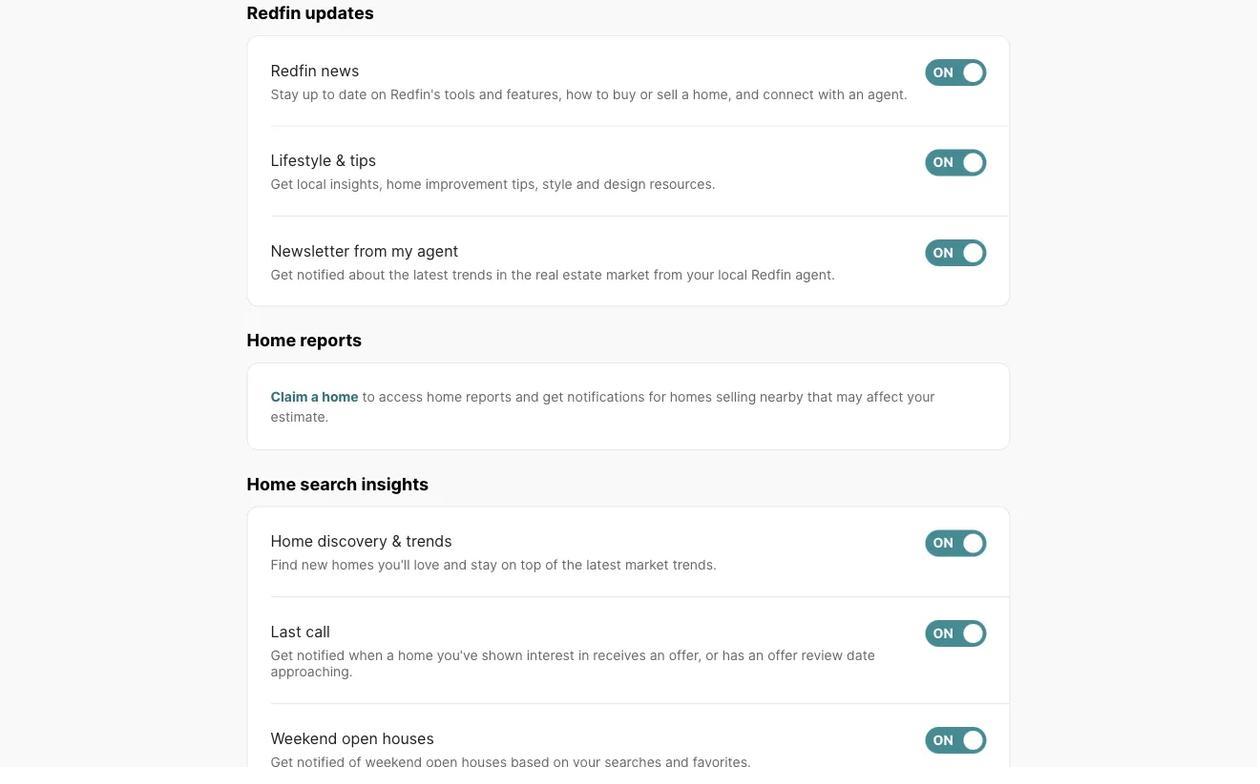Task type: vqa. For each thing, say whether or not it's contained in the screenshot.
Idaho • Homes for sale Homes for sale link
no



Task type: locate. For each thing, give the bounding box(es) containing it.
1 vertical spatial latest
[[587, 557, 622, 573]]

homes right for in the bottom of the page
[[670, 388, 713, 405]]

from up about
[[354, 241, 387, 260]]

home inside to access home reports and get notifications for homes selling nearby that may affect your estimate.
[[427, 388, 462, 405]]

2 horizontal spatial an
[[849, 86, 865, 102]]

how
[[566, 86, 593, 102]]

claim
[[271, 388, 308, 405]]

get inside last call get notified when a home you've shown interest in receives an offer, or has an offer review date approaching.
[[271, 647, 293, 664]]

on
[[371, 86, 387, 102], [501, 557, 517, 573]]

on left redfin's
[[371, 86, 387, 102]]

latest inside newsletter from my agent get notified about the latest trends in the real estate market from your local redfin agent.
[[413, 266, 449, 282]]

0 vertical spatial or
[[640, 86, 653, 102]]

last
[[271, 623, 302, 641]]

& up the you'll
[[392, 532, 402, 551]]

last call get notified when a home you've shown interest in receives an offer, or has an offer review date approaching.
[[271, 623, 876, 680]]

and inside lifestyle & tips get local insights, home improvement tips, style and design resources.
[[577, 176, 600, 192]]

0 vertical spatial market
[[606, 266, 650, 282]]

home reports
[[247, 330, 362, 351]]

connect
[[763, 86, 815, 102]]

trends inside newsletter from my agent get notified about the latest trends in the real estate market from your local redfin agent.
[[452, 266, 493, 282]]

market right estate
[[606, 266, 650, 282]]

latest down "agent"
[[413, 266, 449, 282]]

0 horizontal spatial a
[[311, 388, 319, 405]]

home inside lifestyle & tips get local insights, home improvement tips, style and design resources.
[[387, 176, 422, 192]]

stay
[[271, 86, 299, 102]]

from
[[354, 241, 387, 260], [654, 266, 683, 282]]

0 vertical spatial notified
[[297, 266, 345, 282]]

0 vertical spatial date
[[339, 86, 367, 102]]

home up the 'find' on the bottom left of the page
[[271, 532, 313, 551]]

0 horizontal spatial latest
[[413, 266, 449, 282]]

1 horizontal spatial the
[[511, 266, 532, 282]]

to right up
[[322, 86, 335, 102]]

3 on from the top
[[934, 245, 954, 261]]

for
[[649, 388, 667, 405]]

0 horizontal spatial local
[[297, 176, 326, 192]]

and right love
[[444, 557, 467, 573]]

may
[[837, 388, 863, 405]]

get
[[271, 176, 293, 192], [271, 266, 293, 282], [271, 647, 293, 664]]

0 vertical spatial in
[[497, 266, 508, 282]]

and
[[479, 86, 503, 102], [736, 86, 760, 102], [577, 176, 600, 192], [516, 388, 539, 405], [444, 557, 467, 573]]

the down my
[[389, 266, 410, 282]]

design
[[604, 176, 646, 192]]

to access home reports and get notifications for homes selling nearby that may affect your estimate.
[[271, 388, 936, 425]]

1 horizontal spatial on
[[501, 557, 517, 573]]

2 vertical spatial a
[[387, 647, 394, 664]]

of
[[546, 557, 558, 573]]

your
[[687, 266, 715, 282], [908, 388, 936, 405]]

0 vertical spatial homes
[[670, 388, 713, 405]]

1 vertical spatial home
[[247, 474, 296, 495]]

1 horizontal spatial local
[[719, 266, 748, 282]]

0 vertical spatial home
[[247, 330, 296, 351]]

1 horizontal spatial to
[[363, 388, 375, 405]]

a inside "redfin news stay up to date on redfin's tools and features, how to buy or sell a home, and connect with an agent."
[[682, 86, 689, 102]]

home up the 'estimate.'
[[322, 388, 359, 405]]

home
[[387, 176, 422, 192], [322, 388, 359, 405], [427, 388, 462, 405], [398, 647, 434, 664]]

the left real
[[511, 266, 532, 282]]

None checkbox
[[926, 59, 987, 86], [926, 149, 987, 176], [926, 239, 987, 266], [926, 728, 987, 754], [926, 59, 987, 86], [926, 149, 987, 176], [926, 239, 987, 266], [926, 728, 987, 754]]

redfin updates
[[247, 2, 374, 23]]

0 horizontal spatial agent.
[[796, 266, 836, 282]]

1 get from the top
[[271, 176, 293, 192]]

get down newsletter
[[271, 266, 293, 282]]

1 vertical spatial on
[[501, 557, 517, 573]]

date right review
[[847, 647, 876, 664]]

a right when
[[387, 647, 394, 664]]

or
[[640, 86, 653, 102], [706, 647, 719, 664]]

to
[[322, 86, 335, 102], [597, 86, 609, 102], [363, 388, 375, 405]]

0 vertical spatial trends
[[452, 266, 493, 282]]

the
[[389, 266, 410, 282], [511, 266, 532, 282], [562, 557, 583, 573]]

0 vertical spatial redfin
[[247, 2, 301, 23]]

2 vertical spatial get
[[271, 647, 293, 664]]

0 vertical spatial from
[[354, 241, 387, 260]]

0 vertical spatial your
[[687, 266, 715, 282]]

homes
[[670, 388, 713, 405], [332, 557, 374, 573]]

1 vertical spatial get
[[271, 266, 293, 282]]

0 vertical spatial reports
[[300, 330, 362, 351]]

reports
[[300, 330, 362, 351], [466, 388, 512, 405]]

an
[[849, 86, 865, 102], [650, 647, 666, 664], [749, 647, 764, 664]]

2 horizontal spatial a
[[682, 86, 689, 102]]

notified
[[297, 266, 345, 282], [297, 647, 345, 664]]

2 horizontal spatial the
[[562, 557, 583, 573]]

home right insights,
[[387, 176, 422, 192]]

the right of
[[562, 557, 583, 573]]

to left buy
[[597, 86, 609, 102]]

1 vertical spatial or
[[706, 647, 719, 664]]

& left tips
[[336, 151, 346, 170]]

date inside "redfin news stay up to date on redfin's tools and features, how to buy or sell a home, and connect with an agent."
[[339, 86, 367, 102]]

date down news
[[339, 86, 367, 102]]

agent.
[[868, 86, 908, 102], [796, 266, 836, 282]]

resources.
[[650, 176, 716, 192]]

0 vertical spatial agent.
[[868, 86, 908, 102]]

1 vertical spatial in
[[579, 647, 590, 664]]

& inside lifestyle & tips get local insights, home improvement tips, style and design resources.
[[336, 151, 346, 170]]

2 vertical spatial redfin
[[752, 266, 792, 282]]

0 horizontal spatial from
[[354, 241, 387, 260]]

homes inside to access home reports and get notifications for homes selling nearby that may affect your estimate.
[[670, 388, 713, 405]]

home left search
[[247, 474, 296, 495]]

on for get
[[934, 154, 954, 170]]

1 horizontal spatial latest
[[587, 557, 622, 573]]

and right the style
[[577, 176, 600, 192]]

up
[[303, 86, 319, 102]]

local inside newsletter from my agent get notified about the latest trends in the real estate market from your local redfin agent.
[[719, 266, 748, 282]]

or for redfin news
[[640, 86, 653, 102]]

latest inside home discovery & trends find new homes you'll love and stay on top of the latest market trends.
[[587, 557, 622, 573]]

0 vertical spatial &
[[336, 151, 346, 170]]

news
[[321, 61, 359, 80]]

and right home,
[[736, 86, 760, 102]]

on left top
[[501, 557, 517, 573]]

trends up love
[[406, 532, 452, 551]]

5 on from the top
[[934, 626, 954, 642]]

the inside home discovery & trends find new homes you'll love and stay on top of the latest market trends.
[[562, 557, 583, 573]]

2 vertical spatial home
[[271, 532, 313, 551]]

0 vertical spatial local
[[297, 176, 326, 192]]

2 on from the top
[[934, 154, 954, 170]]

in left real
[[497, 266, 508, 282]]

to inside to access home reports and get notifications for homes selling nearby that may affect your estimate.
[[363, 388, 375, 405]]

review
[[802, 647, 843, 664]]

1 vertical spatial a
[[311, 388, 319, 405]]

an right with
[[849, 86, 865, 102]]

search
[[300, 474, 358, 495]]

on for notified
[[934, 626, 954, 642]]

0 horizontal spatial in
[[497, 266, 508, 282]]

trends.
[[673, 557, 717, 573]]

1 vertical spatial &
[[392, 532, 402, 551]]

home left you've
[[398, 647, 434, 664]]

latest right of
[[587, 557, 622, 573]]

0 horizontal spatial or
[[640, 86, 653, 102]]

new
[[302, 557, 328, 573]]

0 horizontal spatial your
[[687, 266, 715, 282]]

1 vertical spatial from
[[654, 266, 683, 282]]

trends
[[452, 266, 493, 282], [406, 532, 452, 551]]

trends down "agent"
[[452, 266, 493, 282]]

reports up claim a home link
[[300, 330, 362, 351]]

1 vertical spatial date
[[847, 647, 876, 664]]

0 horizontal spatial homes
[[332, 557, 374, 573]]

4 on from the top
[[934, 535, 954, 552]]

selling
[[716, 388, 757, 405]]

2 get from the top
[[271, 266, 293, 282]]

1 horizontal spatial an
[[749, 647, 764, 664]]

1 vertical spatial notified
[[297, 647, 345, 664]]

1 horizontal spatial a
[[387, 647, 394, 664]]

sell
[[657, 86, 678, 102]]

local
[[297, 176, 326, 192], [719, 266, 748, 282]]

your down resources.
[[687, 266, 715, 282]]

a inside last call get notified when a home you've shown interest in receives an offer, or has an offer review date approaching.
[[387, 647, 394, 664]]

weekend
[[271, 729, 338, 748]]

1 horizontal spatial agent.
[[868, 86, 908, 102]]

offer,
[[669, 647, 702, 664]]

1 horizontal spatial date
[[847, 647, 876, 664]]

1 horizontal spatial &
[[392, 532, 402, 551]]

0 vertical spatial a
[[682, 86, 689, 102]]

date
[[339, 86, 367, 102], [847, 647, 876, 664]]

redfin inside "redfin news stay up to date on redfin's tools and features, how to buy or sell a home, and connect with an agent."
[[271, 61, 317, 80]]

1 vertical spatial trends
[[406, 532, 452, 551]]

get down lifestyle
[[271, 176, 293, 192]]

an right has
[[749, 647, 764, 664]]

from right estate
[[654, 266, 683, 282]]

notified down newsletter
[[297, 266, 345, 282]]

home inside last call get notified when a home you've shown interest in receives an offer, or has an offer review date approaching.
[[398, 647, 434, 664]]

0 vertical spatial get
[[271, 176, 293, 192]]

in
[[497, 266, 508, 282], [579, 647, 590, 664]]

trends inside home discovery & trends find new homes you'll love and stay on top of the latest market trends.
[[406, 532, 452, 551]]

offer
[[768, 647, 798, 664]]

when
[[349, 647, 383, 664]]

2 notified from the top
[[297, 647, 345, 664]]

a up the 'estimate.'
[[311, 388, 319, 405]]

0 horizontal spatial the
[[389, 266, 410, 282]]

1 vertical spatial agent.
[[796, 266, 836, 282]]

notified up approaching.
[[297, 647, 345, 664]]

receives
[[593, 647, 646, 664]]

market
[[606, 266, 650, 282], [625, 557, 669, 573]]

or left sell on the right top
[[640, 86, 653, 102]]

None checkbox
[[926, 530, 987, 557], [926, 621, 987, 647], [926, 530, 987, 557], [926, 621, 987, 647]]

0 horizontal spatial &
[[336, 151, 346, 170]]

local inside lifestyle & tips get local insights, home improvement tips, style and design resources.
[[297, 176, 326, 192]]

in inside last call get notified when a home you've shown interest in receives an offer, or has an offer review date approaching.
[[579, 647, 590, 664]]

or inside "redfin news stay up to date on redfin's tools and features, how to buy or sell a home, and connect with an agent."
[[640, 86, 653, 102]]

1 on from the top
[[934, 64, 954, 80]]

1 horizontal spatial your
[[908, 388, 936, 405]]

1 horizontal spatial from
[[654, 266, 683, 282]]

redfin for redfin updates
[[247, 2, 301, 23]]

or left has
[[706, 647, 719, 664]]

1 vertical spatial redfin
[[271, 61, 317, 80]]

1 horizontal spatial reports
[[466, 388, 512, 405]]

your right affect
[[908, 388, 936, 405]]

a
[[682, 86, 689, 102], [311, 388, 319, 405], [387, 647, 394, 664]]

a right sell on the right top
[[682, 86, 689, 102]]

get inside lifestyle & tips get local insights, home improvement tips, style and design resources.
[[271, 176, 293, 192]]

reports left 'get'
[[466, 388, 512, 405]]

0 horizontal spatial on
[[371, 86, 387, 102]]

and inside to access home reports and get notifications for homes selling nearby that may affect your estimate.
[[516, 388, 539, 405]]

get
[[543, 388, 564, 405]]

& inside home discovery & trends find new homes you'll love and stay on top of the latest market trends.
[[392, 532, 402, 551]]

and left 'get'
[[516, 388, 539, 405]]

homes down discovery
[[332, 557, 374, 573]]

in inside newsletter from my agent get notified about the latest trends in the real estate market from your local redfin agent.
[[497, 266, 508, 282]]

home for home search insights
[[247, 474, 296, 495]]

1 horizontal spatial or
[[706, 647, 719, 664]]

buy
[[613, 86, 637, 102]]

1 horizontal spatial homes
[[670, 388, 713, 405]]

0 vertical spatial latest
[[413, 266, 449, 282]]

0 horizontal spatial date
[[339, 86, 367, 102]]

0 vertical spatial on
[[371, 86, 387, 102]]

home right 'access'
[[427, 388, 462, 405]]

with
[[818, 86, 845, 102]]

home
[[247, 330, 296, 351], [247, 474, 296, 495], [271, 532, 313, 551]]

houses
[[382, 729, 434, 748]]

1 notified from the top
[[297, 266, 345, 282]]

style
[[543, 176, 573, 192]]

1 vertical spatial market
[[625, 557, 669, 573]]

&
[[336, 151, 346, 170], [392, 532, 402, 551]]

1 vertical spatial homes
[[332, 557, 374, 573]]

1 vertical spatial local
[[719, 266, 748, 282]]

lifestyle
[[271, 151, 332, 170]]

an left offer,
[[650, 647, 666, 664]]

in right interest
[[579, 647, 590, 664]]

real
[[536, 266, 559, 282]]

1 vertical spatial your
[[908, 388, 936, 405]]

home up claim
[[247, 330, 296, 351]]

on for up
[[934, 64, 954, 80]]

or inside last call get notified when a home you've shown interest in receives an offer, or has an offer review date approaching.
[[706, 647, 719, 664]]

3 get from the top
[[271, 647, 293, 664]]

latest
[[413, 266, 449, 282], [587, 557, 622, 573]]

1 vertical spatial reports
[[466, 388, 512, 405]]

1 horizontal spatial in
[[579, 647, 590, 664]]

claim a home link
[[271, 388, 359, 405]]

get down 'last'
[[271, 647, 293, 664]]

and right tools
[[479, 86, 503, 102]]

features,
[[507, 86, 563, 102]]

redfin
[[247, 2, 301, 23], [271, 61, 317, 80], [752, 266, 792, 282]]

to left 'access'
[[363, 388, 375, 405]]

homes inside home discovery & trends find new homes you'll love and stay on top of the latest market trends.
[[332, 557, 374, 573]]

open
[[342, 729, 378, 748]]

market left trends.
[[625, 557, 669, 573]]

0 horizontal spatial reports
[[300, 330, 362, 351]]



Task type: describe. For each thing, give the bounding box(es) containing it.
2 horizontal spatial to
[[597, 86, 609, 102]]

home for home reports
[[247, 330, 296, 351]]

notified inside newsletter from my agent get notified about the latest trends in the real estate market from your local redfin agent.
[[297, 266, 345, 282]]

your inside newsletter from my agent get notified about the latest trends in the real estate market from your local redfin agent.
[[687, 266, 715, 282]]

estate
[[563, 266, 603, 282]]

call
[[306, 623, 330, 641]]

agent. inside newsletter from my agent get notified about the latest trends in the real estate market from your local redfin agent.
[[796, 266, 836, 282]]

tips
[[350, 151, 376, 170]]

about
[[349, 266, 385, 282]]

date inside last call get notified when a home you've shown interest in receives an offer, or has an offer review date approaching.
[[847, 647, 876, 664]]

home discovery & trends find new homes you'll love and stay on top of the latest market trends.
[[271, 532, 717, 573]]

discovery
[[318, 532, 388, 551]]

6 on from the top
[[934, 733, 954, 749]]

market inside home discovery & trends find new homes you'll love and stay on top of the latest market trends.
[[625, 557, 669, 573]]

0 horizontal spatial an
[[650, 647, 666, 664]]

insights
[[362, 474, 429, 495]]

shown
[[482, 647, 523, 664]]

you'll
[[378, 557, 410, 573]]

estimate.
[[271, 409, 329, 425]]

approaching.
[[271, 664, 353, 680]]

in for notified
[[579, 647, 590, 664]]

access
[[379, 388, 423, 405]]

redfin for redfin news stay up to date on redfin's tools and features, how to buy or sell a home, and connect with an agent.
[[271, 61, 317, 80]]

find
[[271, 557, 298, 573]]

on inside home discovery & trends find new homes you'll love and stay on top of the latest market trends.
[[501, 557, 517, 573]]

claim a home
[[271, 388, 359, 405]]

on for trends
[[934, 535, 954, 552]]

newsletter
[[271, 241, 350, 260]]

stay
[[471, 557, 498, 573]]

tips,
[[512, 176, 539, 192]]

redfin inside newsletter from my agent get notified about the latest trends in the real estate market from your local redfin agent.
[[752, 266, 792, 282]]

that
[[808, 388, 833, 405]]

notified inside last call get notified when a home you've shown interest in receives an offer, or has an offer review date approaching.
[[297, 647, 345, 664]]

updates
[[305, 2, 374, 23]]

home inside home discovery & trends find new homes you'll love and stay on top of the latest market trends.
[[271, 532, 313, 551]]

lifestyle & tips get local insights, home improvement tips, style and design resources.
[[271, 151, 716, 192]]

home,
[[693, 86, 732, 102]]

on inside "redfin news stay up to date on redfin's tools and features, how to buy or sell a home, and connect with an agent."
[[371, 86, 387, 102]]

0 horizontal spatial to
[[322, 86, 335, 102]]

newsletter from my agent get notified about the latest trends in the real estate market from your local redfin agent.
[[271, 241, 836, 282]]

your inside to access home reports and get notifications for homes selling nearby that may affect your estimate.
[[908, 388, 936, 405]]

tools
[[445, 86, 476, 102]]

has
[[723, 647, 745, 664]]

get inside newsletter from my agent get notified about the latest trends in the real estate market from your local redfin agent.
[[271, 266, 293, 282]]

top
[[521, 557, 542, 573]]

my
[[392, 241, 413, 260]]

weekend open houses
[[271, 729, 434, 748]]

interest
[[527, 647, 575, 664]]

agent
[[417, 241, 459, 260]]

reports inside to access home reports and get notifications for homes selling nearby that may affect your estimate.
[[466, 388, 512, 405]]

improvement
[[426, 176, 508, 192]]

and inside home discovery & trends find new homes you'll love and stay on top of the latest market trends.
[[444, 557, 467, 573]]

affect
[[867, 388, 904, 405]]

insights,
[[330, 176, 383, 192]]

agent. inside "redfin news stay up to date on redfin's tools and features, how to buy or sell a home, and connect with an agent."
[[868, 86, 908, 102]]

redfin's
[[391, 86, 441, 102]]

love
[[414, 557, 440, 573]]

on for agent
[[934, 245, 954, 261]]

market inside newsletter from my agent get notified about the latest trends in the real estate market from your local redfin agent.
[[606, 266, 650, 282]]

nearby
[[760, 388, 804, 405]]

you've
[[437, 647, 478, 664]]

notifications
[[568, 388, 645, 405]]

redfin news stay up to date on redfin's tools and features, how to buy or sell a home, and connect with an agent.
[[271, 61, 908, 102]]

home search insights
[[247, 474, 429, 495]]

an inside "redfin news stay up to date on redfin's tools and features, how to buy or sell a home, and connect with an agent."
[[849, 86, 865, 102]]

or for last call
[[706, 647, 719, 664]]

in for agent
[[497, 266, 508, 282]]



